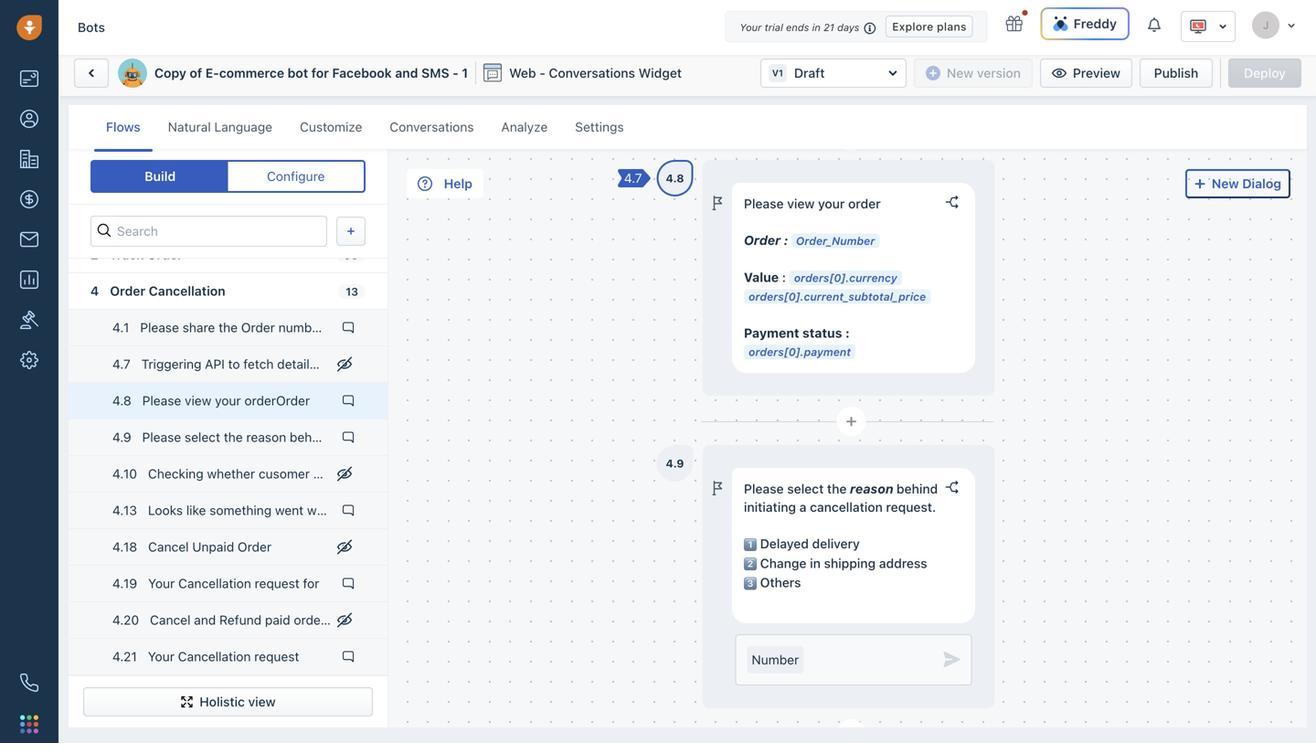 Task type: describe. For each thing, give the bounding box(es) containing it.
your trial ends in 21 days
[[740, 21, 860, 33]]

ends
[[786, 21, 809, 33]]

explore plans
[[892, 20, 967, 33]]

ic_arrow_down image
[[1218, 20, 1228, 33]]

missing translation "unavailable" for locale "en-us" image
[[1189, 17, 1207, 36]]

plans
[[937, 20, 967, 33]]

phone image
[[20, 674, 38, 692]]

ic_arrow_down image
[[1287, 20, 1296, 31]]

freshworks switcher image
[[20, 715, 38, 733]]

ic_info_icon image
[[864, 21, 877, 36]]

explore
[[892, 20, 934, 33]]

bots
[[78, 20, 105, 35]]

days
[[837, 21, 860, 33]]

trial
[[765, 21, 783, 33]]



Task type: locate. For each thing, give the bounding box(es) containing it.
freddy
[[1074, 16, 1117, 31]]

phone element
[[11, 664, 48, 701]]

in
[[812, 21, 821, 33]]

freddy button
[[1041, 7, 1130, 40]]

your
[[740, 21, 762, 33]]

properties image
[[20, 311, 38, 329]]

bell regular image
[[1148, 16, 1163, 33]]

21
[[824, 21, 834, 33]]

explore plans button
[[886, 16, 973, 37]]



Task type: vqa. For each thing, say whether or not it's contained in the screenshot.
Freddy 'Button'
yes



